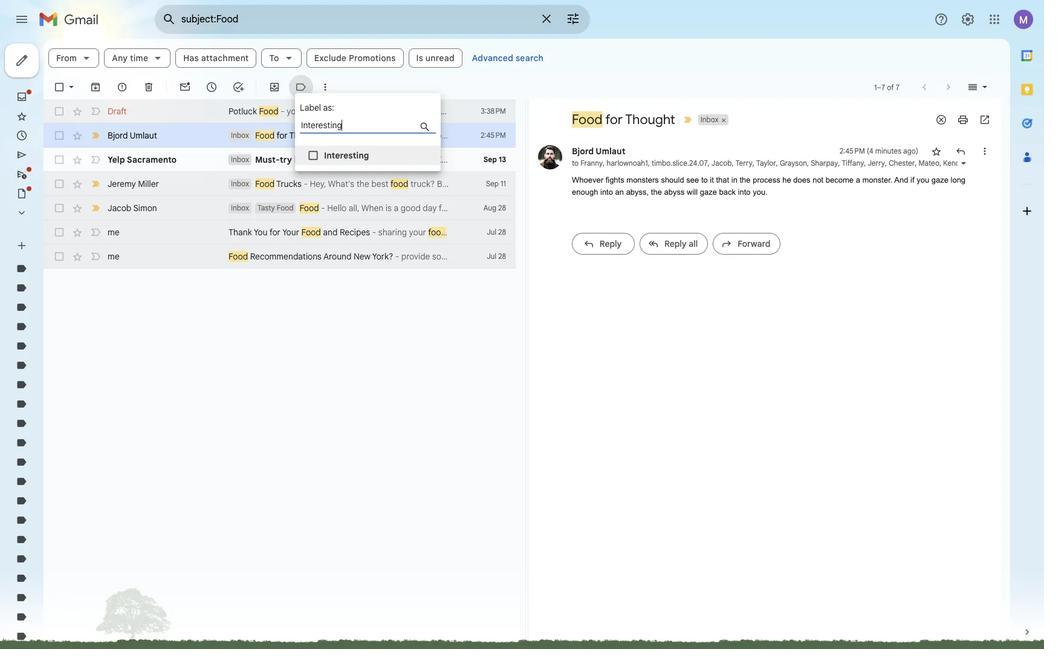 Task type: locate. For each thing, give the bounding box(es) containing it.
1 horizontal spatial into
[[738, 187, 751, 196]]

1 vertical spatial jacob
[[108, 203, 131, 214]]

0 horizontal spatial bjord
[[108, 130, 128, 141]]

when
[[362, 203, 384, 214]]

0 vertical spatial bjord
[[108, 130, 128, 141]]

is
[[386, 203, 392, 214]]

for
[[606, 111, 623, 128], [277, 130, 288, 141], [439, 203, 450, 214], [270, 227, 281, 238]]

food down move to inbox icon
[[259, 106, 279, 117]]

some
[[336, 106, 357, 117], [432, 251, 453, 262]]

time
[[130, 53, 148, 64]]

2:45 pm inside 'cell'
[[840, 146, 865, 155]]

to
[[269, 53, 279, 64]]

food - hello all, when is a good day for everyone to get
[[300, 203, 515, 214]]

0 horizontal spatial 2:45 pm
[[481, 131, 506, 140]]

umlaut up harlownoah1
[[596, 146, 626, 157]]

jul 28
[[487, 227, 506, 237], [487, 252, 506, 261]]

thought inside row
[[289, 130, 322, 141]]

you right me.
[[530, 227, 544, 238]]

you
[[254, 227, 268, 238], [530, 227, 544, 238]]

bjord down draft
[[108, 130, 128, 141]]

row down inbox food for thought - on the left
[[44, 148, 516, 172]]

1 horizontal spatial 7
[[896, 83, 900, 92]]

see
[[687, 175, 699, 184]]

28 right aug
[[498, 203, 506, 212]]

jacob
[[712, 158, 732, 168], [108, 203, 131, 214]]

jacob simon
[[108, 203, 157, 214]]

advanced search options image
[[561, 7, 586, 31]]

0 vertical spatial to
[[572, 158, 579, 168]]

a right is
[[394, 203, 399, 214]]

umlaut up yelp sacramento
[[130, 130, 157, 141]]

1 horizontal spatial gaze
[[932, 175, 949, 184]]

potluck food - you all bring some
[[229, 106, 359, 117]]

1 vertical spatial in
[[732, 175, 738, 184]]

1 horizontal spatial sacramento
[[356, 154, 406, 165]]

4 row from the top
[[44, 172, 516, 196]]

None search field
[[155, 5, 590, 34]]

label
[[300, 102, 321, 113]]

1 vertical spatial 28
[[498, 227, 506, 237]]

1 horizontal spatial umlaut
[[596, 146, 626, 157]]

1 28 from the top
[[498, 203, 506, 212]]

thought
[[626, 111, 675, 128], [289, 130, 322, 141]]

the left abyss
[[651, 187, 662, 196]]

2 jul from the top
[[487, 252, 497, 261]]

5 row from the top
[[44, 196, 516, 220]]

0 horizontal spatial a
[[394, 203, 399, 214]]

bjord umlaut up the franny
[[572, 146, 626, 157]]

1 korean from the left
[[294, 154, 324, 165]]

search mail image
[[158, 8, 180, 30]]

navigation
[[0, 39, 145, 649]]

inbox inside inbox food for thought -
[[231, 131, 249, 140]]

- left hey,
[[304, 178, 308, 189]]

not
[[813, 175, 824, 184]]

bjord umlaut
[[108, 130, 157, 141], [572, 146, 626, 157]]

row containing bjord umlaut
[[44, 123, 516, 148]]

is unread
[[416, 53, 455, 64]]

chester
[[889, 158, 915, 168]]

tasty food
[[258, 203, 294, 212]]

0 vertical spatial thought
[[626, 111, 675, 128]]

jul for thank you for your food and recipes - sharing your food and recipes with me. you
[[487, 227, 497, 237]]

15 , from the left
[[1038, 158, 1042, 168]]

good
[[401, 203, 421, 214]]

report spam image
[[116, 81, 128, 93]]

inbox inside inbox must-try korean food in sacramento - great korean
[[231, 155, 249, 164]]

food
[[326, 154, 345, 165], [391, 178, 409, 189], [428, 227, 446, 238]]

7 right of
[[896, 83, 900, 92]]

1 vertical spatial bjord
[[572, 146, 594, 157]]

add to tasks image
[[232, 81, 244, 93]]

2 sacramento from the left
[[356, 154, 406, 165]]

me for food recommendations around new york? - provide some
[[108, 251, 120, 262]]

1 horizontal spatial 2:45 pm
[[840, 146, 865, 155]]

sep
[[484, 155, 497, 164], [486, 179, 499, 188]]

0 horizontal spatial 7
[[882, 83, 886, 92]]

0 horizontal spatial jacob
[[108, 203, 131, 214]]

main content
[[44, 39, 1045, 639]]

inbox food for thought -
[[231, 130, 330, 141]]

0 vertical spatial jul 28
[[487, 227, 506, 237]]

advanced search
[[472, 53, 544, 64]]

food for thought
[[572, 111, 675, 128]]

jul 28 down aug 28
[[487, 227, 506, 237]]

truck?
[[411, 178, 435, 189]]

row up inbox food for thought - on the left
[[44, 99, 516, 123]]

0 horizontal spatial some
[[336, 106, 357, 117]]

for up try
[[277, 130, 288, 141]]

new
[[354, 251, 371, 262]]

0 vertical spatial sep
[[484, 155, 497, 164]]

sep 13
[[484, 155, 506, 164]]

2:45 pm down 3:38 pm
[[481, 131, 506, 140]]

0 horizontal spatial umlaut
[[130, 130, 157, 141]]

Search mail text field
[[181, 13, 532, 25]]

any time
[[112, 53, 148, 64]]

sep for sep 13
[[484, 155, 497, 164]]

row up try
[[44, 123, 516, 148]]

2:45 pm up tiffany
[[840, 146, 865, 155]]

0 vertical spatial 28
[[498, 203, 506, 212]]

into left you.
[[738, 187, 751, 196]]

2 , from the left
[[648, 158, 650, 168]]

0 horizontal spatial you
[[254, 227, 268, 238]]

0 horizontal spatial sacramento
[[127, 154, 177, 165]]

row
[[44, 99, 516, 123], [44, 123, 516, 148], [44, 148, 516, 172], [44, 172, 516, 196], [44, 196, 516, 220], [44, 220, 546, 244], [44, 244, 516, 269]]

12 , from the left
[[940, 158, 942, 168]]

in up inbox food trucks - hey, what's the best food truck? best, jer
[[347, 154, 354, 165]]

row up tasty food
[[44, 172, 516, 196]]

has attachment button
[[176, 48, 257, 68]]

2 vertical spatial food
[[428, 227, 446, 238]]

0 horizontal spatial the
[[357, 178, 369, 189]]

delete image
[[143, 81, 155, 93]]

0 horizontal spatial thought
[[289, 130, 322, 141]]

3:38 pm
[[481, 106, 506, 116]]

inbox
[[701, 115, 719, 124], [231, 131, 249, 140], [231, 155, 249, 164], [231, 179, 249, 188], [231, 203, 249, 212]]

settings image
[[961, 12, 976, 27]]

0 horizontal spatial to
[[490, 203, 498, 214]]

7 left of
[[882, 83, 886, 92]]

all
[[303, 106, 312, 117]]

0 horizontal spatial you
[[287, 106, 301, 117]]

jul for food recommendations around new york? - provide some
[[487, 252, 497, 261]]

2 vertical spatial 28
[[498, 252, 506, 261]]

umlaut
[[130, 130, 157, 141], [596, 146, 626, 157]]

1 horizontal spatial jacob
[[712, 158, 732, 168]]

to left it
[[702, 175, 708, 184]]

None checkbox
[[53, 129, 65, 142], [53, 178, 65, 190], [53, 202, 65, 214], [53, 250, 65, 263], [53, 129, 65, 142], [53, 178, 65, 190], [53, 202, 65, 214], [53, 250, 65, 263]]

1 me from the top
[[108, 227, 120, 238]]

1 horizontal spatial and
[[448, 227, 463, 238]]

jacob down the jeremy
[[108, 203, 131, 214]]

sep for sep 11
[[486, 179, 499, 188]]

sacramento up best
[[356, 154, 406, 165]]

exclude promotions
[[314, 53, 396, 64]]

food up the what's
[[326, 154, 345, 165]]

1 vertical spatial you
[[917, 175, 930, 184]]

more image
[[319, 81, 331, 93]]

and
[[895, 175, 909, 184]]

1 and from the left
[[323, 227, 338, 238]]

1 row from the top
[[44, 99, 516, 123]]

1 vertical spatial jul
[[487, 252, 497, 261]]

3 28 from the top
[[498, 252, 506, 261]]

8 , from the left
[[839, 158, 840, 168]]

0 horizontal spatial in
[[347, 154, 354, 165]]

1 horizontal spatial you
[[530, 227, 544, 238]]

2 horizontal spatial to
[[702, 175, 708, 184]]

0 vertical spatial a
[[856, 175, 861, 184]]

Label-as menu open text field
[[300, 119, 459, 134]]

some right as:
[[336, 106, 357, 117]]

and
[[323, 227, 338, 238], [448, 227, 463, 238]]

jul 28 for food recommendations around new york? - provide some
[[487, 252, 506, 261]]

1 7 from the left
[[882, 83, 886, 92]]

bjord inside row
[[108, 130, 128, 141]]

28 down with
[[498, 252, 506, 261]]

- left great
[[408, 154, 412, 165]]

clear search image
[[535, 7, 559, 31]]

food down the thank
[[229, 251, 248, 262]]

1 jul from the top
[[487, 227, 497, 237]]

food right best
[[391, 178, 409, 189]]

2 me from the top
[[108, 251, 120, 262]]

1 horizontal spatial food
[[391, 178, 409, 189]]

3 row from the top
[[44, 148, 516, 172]]

0 vertical spatial in
[[347, 154, 354, 165]]

minutes
[[876, 146, 902, 155]]

yelp
[[108, 154, 125, 165]]

jul 28 for thank you for your food and recipes - sharing your food and recipes with me. you
[[487, 227, 506, 237]]

to
[[572, 158, 579, 168], [702, 175, 708, 184], [490, 203, 498, 214]]

great
[[414, 154, 435, 165]]

you right the thank
[[254, 227, 268, 238]]

gaze down it
[[700, 187, 717, 196]]

0 vertical spatial 2:45 pm
[[481, 131, 506, 140]]

1 – 7 of 7
[[875, 83, 900, 92]]

toggle split pane mode image
[[967, 81, 979, 93]]

2 row from the top
[[44, 123, 516, 148]]

in inside row
[[347, 154, 354, 165]]

inbox inside inbox food trucks - hey, what's the best food truck? best, jer
[[231, 179, 249, 188]]

1 vertical spatial some
[[432, 251, 453, 262]]

2 horizontal spatial food
[[428, 227, 446, 238]]

to inside whoever fights monsters should see to it that in the process he does not become a monster. and if you gaze long enough into an abyss, the abyss will gaze back into you.
[[702, 175, 708, 184]]

1 vertical spatial 2:45 pm
[[840, 146, 865, 155]]

row containing draft
[[44, 99, 516, 123]]

0 horizontal spatial gaze
[[700, 187, 717, 196]]

for right day
[[439, 203, 450, 214]]

0 vertical spatial umlaut
[[130, 130, 157, 141]]

exclude
[[314, 53, 347, 64]]

13 , from the left
[[968, 158, 970, 168]]

try
[[280, 154, 292, 165]]

me for thank you for your food and recipes - sharing your food and recipes with me. you
[[108, 227, 120, 238]]

and left recipes
[[448, 227, 463, 238]]

umlaut inside row
[[130, 130, 157, 141]]

2 korean from the left
[[437, 154, 464, 165]]

4 , from the left
[[732, 158, 734, 168]]

that
[[716, 175, 730, 184]]

and left the recipes
[[323, 227, 338, 238]]

bjord umlaut up yelp sacramento
[[108, 130, 157, 141]]

0 horizontal spatial korean
[[294, 154, 324, 165]]

around
[[324, 251, 352, 262]]

jul 28 down with
[[487, 252, 506, 261]]

sep left 13
[[484, 155, 497, 164]]

jeremy miller
[[108, 178, 159, 189]]

the left best
[[357, 178, 369, 189]]

food right your
[[428, 227, 446, 238]]

korean right try
[[294, 154, 324, 165]]

14 , from the left
[[1018, 158, 1022, 168]]

attachment
[[201, 53, 249, 64]]

you right the if
[[917, 175, 930, 184]]

tasty
[[258, 203, 275, 212]]

promotions
[[349, 53, 396, 64]]

0 vertical spatial bjord umlaut
[[108, 130, 157, 141]]

unread
[[426, 53, 455, 64]]

0 vertical spatial some
[[336, 106, 357, 117]]

some right provide
[[432, 251, 453, 262]]

0 vertical spatial me
[[108, 227, 120, 238]]

1 horizontal spatial you
[[917, 175, 930, 184]]

6 row from the top
[[44, 220, 546, 244]]

for left your
[[270, 227, 281, 238]]

to left get
[[490, 203, 498, 214]]

1 vertical spatial gaze
[[700, 187, 717, 196]]

jul
[[487, 227, 497, 237], [487, 252, 497, 261]]

1 horizontal spatial some
[[432, 251, 453, 262]]

inbox inside button
[[701, 115, 719, 124]]

to left the franny
[[572, 158, 579, 168]]

row down trucks
[[44, 196, 516, 220]]

food right your
[[302, 227, 321, 238]]

5 , from the left
[[753, 158, 755, 168]]

2 28 from the top
[[498, 227, 506, 237]]

jul down aug
[[487, 227, 497, 237]]

1 jul 28 from the top
[[487, 227, 506, 237]]

7
[[882, 83, 886, 92], [896, 83, 900, 92]]

2 vertical spatial to
[[490, 203, 498, 214]]

hello
[[327, 203, 347, 214]]

0 horizontal spatial into
[[601, 187, 613, 196]]

sep left 11
[[486, 179, 499, 188]]

1 vertical spatial jul 28
[[487, 252, 506, 261]]

row down your
[[44, 244, 516, 269]]

28 left me.
[[498, 227, 506, 237]]

a
[[856, 175, 861, 184], [394, 203, 399, 214]]

row up recommendations
[[44, 220, 546, 244]]

of
[[888, 83, 894, 92]]

a down tiffany
[[856, 175, 861, 184]]

harlownoah1
[[607, 158, 648, 168]]

tab list
[[1011, 39, 1045, 606]]

thank you for your food and recipes - sharing your food and recipes with me. you
[[229, 227, 546, 238]]

into left an
[[601, 187, 613, 196]]

food down hey,
[[300, 203, 319, 214]]

1 vertical spatial to
[[702, 175, 708, 184]]

korean up the best,
[[437, 154, 464, 165]]

draft
[[108, 106, 127, 117]]

- left "hello"
[[321, 203, 325, 214]]

1 vertical spatial me
[[108, 251, 120, 262]]

1 horizontal spatial bjord umlaut
[[572, 146, 626, 157]]

- down bring
[[324, 130, 328, 141]]

exclude promotions button
[[306, 48, 404, 68]]

you.
[[753, 187, 768, 196]]

your
[[282, 227, 299, 238]]

sacramento up miller
[[127, 154, 177, 165]]

the down terry
[[740, 175, 751, 184]]

3 , from the left
[[708, 158, 710, 168]]

1 vertical spatial thought
[[289, 130, 322, 141]]

1 vertical spatial bjord umlaut
[[572, 146, 626, 157]]

1 horizontal spatial in
[[732, 175, 738, 184]]

in
[[347, 154, 354, 165], [732, 175, 738, 184]]

from button
[[48, 48, 99, 68]]

aug 28
[[484, 203, 506, 212]]

0 vertical spatial food
[[326, 154, 345, 165]]

1 into from the left
[[601, 187, 613, 196]]

2:45 pm (4 minutes ago) cell
[[840, 145, 919, 157]]

1 horizontal spatial korean
[[437, 154, 464, 165]]

jul down with
[[487, 252, 497, 261]]

- up inbox food for thought - on the left
[[281, 106, 285, 117]]

bjord up the franny
[[572, 146, 594, 157]]

in right that
[[732, 175, 738, 184]]

2:45 pm
[[481, 131, 506, 140], [840, 146, 865, 155]]

0 horizontal spatial food
[[326, 154, 345, 165]]

1 vertical spatial sep
[[486, 179, 499, 188]]

thought up harlownoah1
[[626, 111, 675, 128]]

thought down "all"
[[289, 130, 322, 141]]

jacob up that
[[712, 158, 732, 168]]

interesting
[[324, 150, 369, 161]]

sacramento
[[127, 154, 177, 165], [356, 154, 406, 165]]

1 horizontal spatial a
[[856, 175, 861, 184]]

None checkbox
[[53, 81, 65, 93], [53, 105, 65, 117], [53, 154, 65, 166], [53, 226, 65, 238], [53, 81, 65, 93], [53, 105, 65, 117], [53, 154, 65, 166], [53, 226, 65, 238]]

0 horizontal spatial and
[[323, 227, 338, 238]]

0 vertical spatial jul
[[487, 227, 497, 237]]

2 jul 28 from the top
[[487, 252, 506, 261]]

into
[[601, 187, 613, 196], [738, 187, 751, 196]]

gaze left long
[[932, 175, 949, 184]]

the inside row
[[357, 178, 369, 189]]

you left "all"
[[287, 106, 301, 117]]



Task type: describe. For each thing, give the bounding box(es) containing it.
with
[[496, 227, 512, 238]]

to button
[[262, 48, 302, 68]]

from
[[56, 53, 77, 64]]

gmail image
[[39, 7, 105, 31]]

as:
[[323, 102, 334, 113]]

jerry
[[868, 158, 886, 168]]

1 horizontal spatial thought
[[626, 111, 675, 128]]

has
[[183, 53, 199, 64]]

1
[[875, 83, 877, 92]]

labels image
[[295, 81, 307, 93]]

1 horizontal spatial to
[[572, 158, 579, 168]]

what's
[[328, 178, 355, 189]]

row containing jeremy miller
[[44, 172, 516, 196]]

1 horizontal spatial the
[[651, 187, 662, 196]]

york?
[[372, 251, 393, 262]]

2 7 from the left
[[896, 83, 900, 92]]

2:45 pm for 2:45 pm (4 minutes ago)
[[840, 146, 865, 155]]

aug
[[484, 203, 497, 212]]

any
[[112, 53, 128, 64]]

inbox button
[[698, 114, 720, 125]]

monsters
[[627, 175, 659, 184]]

10 , from the left
[[886, 158, 887, 168]]

should
[[661, 175, 685, 184]]

6 , from the left
[[777, 158, 778, 168]]

28 for thank you for your food and recipes - sharing your food and recipes with me. you
[[498, 227, 506, 237]]

1 vertical spatial umlaut
[[596, 146, 626, 157]]

has attachment
[[183, 53, 249, 64]]

1 vertical spatial food
[[391, 178, 409, 189]]

7 row from the top
[[44, 244, 516, 269]]

snooze image
[[206, 81, 218, 93]]

11 , from the left
[[915, 158, 917, 168]]

whoever fights monsters should see to it that in the process he does not become a monster. and if you gaze long enough into an abyss, the abyss will gaze back into you.
[[572, 175, 966, 196]]

recipes
[[340, 227, 370, 238]]

food right tasty
[[277, 203, 294, 212]]

provide
[[402, 251, 430, 262]]

will
[[687, 187, 698, 196]]

0 vertical spatial jacob
[[712, 158, 732, 168]]

move to inbox image
[[269, 81, 281, 93]]

me.
[[514, 227, 528, 238]]

label as:
[[300, 102, 334, 113]]

advanced search button
[[467, 47, 549, 69]]

get
[[500, 203, 513, 214]]

recommendations
[[250, 251, 322, 262]]

(4
[[867, 146, 874, 155]]

13
[[499, 155, 506, 164]]

1 you from the left
[[254, 227, 268, 238]]

does
[[794, 175, 811, 184]]

food up must-
[[255, 130, 275, 141]]

inbox for korean
[[231, 155, 249, 164]]

main menu image
[[15, 12, 29, 27]]

back
[[720, 187, 736, 196]]

0 horizontal spatial bjord umlaut
[[108, 130, 157, 141]]

in inside whoever fights monsters should see to it that in the process he does not become a monster. and if you gaze long enough into an abyss, the abyss will gaze back into you.
[[732, 175, 738, 184]]

sep 11
[[486, 179, 506, 188]]

miller
[[138, 178, 159, 189]]

reply link
[[572, 233, 635, 254]]

abyss,
[[626, 187, 649, 196]]

monster.
[[863, 175, 893, 184]]

day
[[423, 203, 437, 214]]

2:45 pm for 2:45 pm
[[481, 131, 506, 140]]

main content containing food
[[44, 39, 1045, 639]]

Not starred checkbox
[[931, 145, 943, 157]]

simon
[[133, 203, 157, 214]]

tiffany
[[842, 158, 865, 168]]

archive image
[[90, 81, 102, 93]]

- right york?
[[395, 251, 399, 262]]

1 , from the left
[[603, 158, 605, 168]]

row containing jacob simon
[[44, 196, 516, 220]]

0 vertical spatial gaze
[[932, 175, 949, 184]]

2:45 pm (4 minutes ago)
[[840, 146, 919, 155]]

1 horizontal spatial bjord
[[572, 146, 594, 157]]

a inside whoever fights monsters should see to it that in the process he does not become a monster. and if you gaze long enough into an abyss, the abyss will gaze back into you.
[[856, 175, 861, 184]]

inbox for thought
[[231, 131, 249, 140]]

fights
[[606, 175, 625, 184]]

timbo.slice.24.07
[[652, 158, 708, 168]]

enough
[[572, 187, 598, 196]]

thank
[[229, 227, 252, 238]]

hey,
[[310, 178, 326, 189]]

food up the franny
[[572, 111, 603, 128]]

you inside whoever fights monsters should see to it that in the process he does not become a monster. and if you gaze long enough into an abyss, the abyss will gaze back into you.
[[917, 175, 930, 184]]

kendall
[[944, 158, 968, 168]]

food recommendations around new york? - provide some
[[229, 251, 455, 262]]

for up harlownoah1
[[606, 111, 623, 128]]

is unread button
[[409, 48, 463, 68]]

jeremy
[[108, 178, 136, 189]]

your
[[409, 227, 426, 238]]

2 and from the left
[[448, 227, 463, 238]]

taylor
[[757, 158, 777, 168]]

row containing yelp sacramento
[[44, 148, 516, 172]]

jer
[[458, 178, 471, 189]]

reply
[[600, 238, 622, 249]]

- left sharing
[[372, 227, 376, 238]]

jacob inside row
[[108, 203, 131, 214]]

recipes
[[465, 227, 494, 238]]

0 vertical spatial you
[[287, 106, 301, 117]]

yelp sacramento
[[108, 154, 177, 165]]

sharpay
[[811, 158, 839, 168]]

inbox for -
[[231, 179, 249, 188]]

abyss
[[664, 187, 685, 196]]

1 vertical spatial a
[[394, 203, 399, 214]]

7 , from the left
[[808, 158, 809, 168]]

franny
[[581, 158, 603, 168]]

must-
[[255, 154, 280, 165]]

grayson
[[780, 158, 808, 168]]

long
[[951, 175, 966, 184]]

an
[[616, 187, 624, 196]]

search
[[516, 53, 544, 64]]

potluck
[[229, 106, 257, 117]]

support image
[[935, 12, 949, 27]]

2 you from the left
[[530, 227, 544, 238]]

1 sacramento from the left
[[127, 154, 177, 165]]

everyone
[[452, 203, 488, 214]]

9 , from the left
[[865, 158, 866, 168]]

if
[[911, 175, 915, 184]]

bring
[[314, 106, 334, 117]]

best
[[372, 178, 389, 189]]

all,
[[349, 203, 360, 214]]

28 for food recommendations around new york? - provide some
[[498, 252, 506, 261]]

2 into from the left
[[738, 187, 751, 196]]

best,
[[437, 178, 457, 189]]

is
[[416, 53, 423, 64]]

food up tasty
[[255, 178, 275, 189]]

2 horizontal spatial the
[[740, 175, 751, 184]]



Task type: vqa. For each thing, say whether or not it's contained in the screenshot.
leftmost '7'
yes



